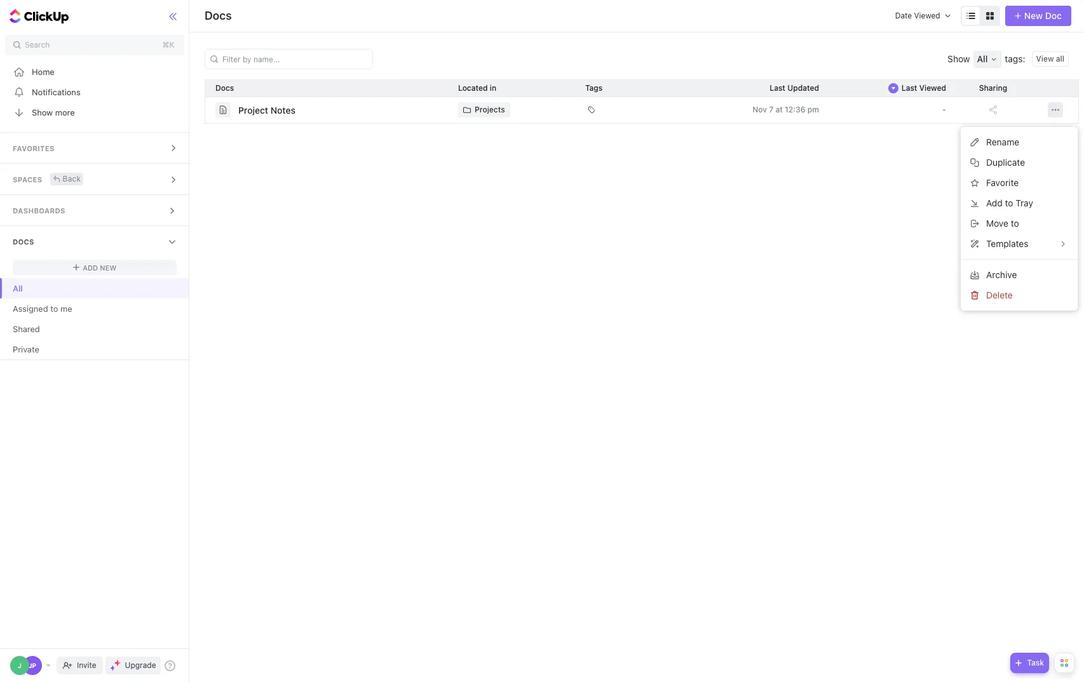 Task type: locate. For each thing, give the bounding box(es) containing it.
favorite
[[986, 177, 1019, 188]]

0 horizontal spatial show
[[32, 107, 53, 117]]

0 vertical spatial to
[[1005, 198, 1013, 208]]

add up move
[[986, 198, 1003, 208]]

0 horizontal spatial add
[[83, 263, 98, 272]]

1 vertical spatial show
[[32, 107, 53, 117]]

7
[[769, 105, 774, 114]]

nov 7 at 12:36 pm
[[753, 105, 819, 114]]

shared
[[13, 324, 40, 334]]

1 horizontal spatial last
[[902, 83, 917, 93]]

archive button
[[966, 265, 1073, 285]]

tags
[[585, 83, 603, 93]]

to
[[1005, 198, 1013, 208], [1011, 218, 1019, 229], [50, 303, 58, 314]]

Filter by name... text field
[[212, 50, 369, 69]]

project
[[238, 105, 268, 115]]

add
[[986, 198, 1003, 208], [83, 263, 98, 272]]

duplicate
[[986, 157, 1025, 168]]

home link
[[0, 62, 190, 82]]

2 last from the left
[[902, 83, 917, 93]]

show
[[948, 53, 970, 64], [32, 107, 53, 117]]

pm
[[808, 105, 819, 114]]

⌘k
[[162, 40, 174, 50]]

1 horizontal spatial show
[[948, 53, 970, 64]]

1 horizontal spatial docs
[[205, 9, 232, 22]]

templates
[[986, 238, 1029, 249]]

to inside dropdown button
[[1011, 218, 1019, 229]]

all
[[13, 283, 23, 293]]

back
[[63, 174, 81, 183]]

updated
[[788, 83, 819, 93]]

last
[[770, 83, 786, 93], [902, 83, 917, 93]]

1 vertical spatial docs
[[13, 238, 34, 246]]

to left tray
[[1005, 198, 1013, 208]]

0 horizontal spatial last
[[770, 83, 786, 93]]

home
[[32, 66, 55, 77]]

last updated
[[770, 83, 819, 93]]

1 vertical spatial add
[[83, 263, 98, 272]]

show for show more
[[32, 107, 53, 117]]

notifications
[[32, 87, 80, 97]]

:
[[1023, 53, 1025, 64]]

add left new on the left
[[83, 263, 98, 272]]

show left more
[[32, 107, 53, 117]]

2 vertical spatial to
[[50, 303, 58, 314]]

add for add new
[[83, 263, 98, 272]]

docs
[[205, 9, 232, 22], [13, 238, 34, 246]]

1 last from the left
[[770, 83, 786, 93]]

show inside sidebar navigation
[[32, 107, 53, 117]]

0 vertical spatial show
[[948, 53, 970, 64]]

tray
[[1016, 198, 1033, 208]]

to right move
[[1011, 218, 1019, 229]]

1 horizontal spatial add
[[986, 198, 1003, 208]]

to inside sidebar navigation
[[50, 303, 58, 314]]

show for show
[[948, 53, 970, 64]]

new
[[1024, 10, 1043, 21]]

private
[[13, 344, 39, 354]]

0 vertical spatial add
[[986, 198, 1003, 208]]

move to button
[[966, 214, 1073, 234]]

move to
[[986, 218, 1019, 229]]

new doc
[[1024, 10, 1062, 21]]

add to tray
[[986, 198, 1033, 208]]

show left tags
[[948, 53, 970, 64]]

add inside sidebar navigation
[[83, 263, 98, 272]]

assigned to me
[[13, 303, 72, 314]]

add inside button
[[986, 198, 1003, 208]]

0 horizontal spatial docs
[[13, 238, 34, 246]]

1 vertical spatial to
[[1011, 218, 1019, 229]]

at
[[776, 105, 783, 114]]

projects link
[[458, 102, 510, 118]]

move to button
[[966, 214, 1073, 234]]

-
[[943, 105, 946, 114]]

to left me
[[50, 303, 58, 314]]

last for last viewed
[[902, 83, 917, 93]]

upgrade link
[[105, 657, 161, 675]]

templates button
[[966, 234, 1073, 254]]

last left viewed
[[902, 83, 917, 93]]

last up at
[[770, 83, 786, 93]]



Task type: describe. For each thing, give the bounding box(es) containing it.
invite
[[77, 661, 96, 671]]

located
[[458, 83, 488, 93]]

rename
[[986, 137, 1019, 147]]

delete button
[[966, 285, 1073, 306]]

nov
[[753, 105, 767, 114]]

move
[[986, 218, 1009, 229]]

show more
[[32, 107, 75, 117]]

sharing
[[979, 83, 1007, 93]]

docs inside sidebar navigation
[[13, 238, 34, 246]]

me
[[60, 303, 72, 314]]

0 vertical spatial docs
[[205, 9, 232, 22]]

new
[[100, 263, 116, 272]]

add new
[[83, 263, 116, 272]]

favorites button
[[0, 133, 190, 163]]

search
[[25, 40, 50, 50]]

rename button
[[966, 132, 1073, 153]]

to for move
[[1011, 218, 1019, 229]]

upgrade
[[125, 661, 156, 671]]

templates button
[[966, 234, 1073, 254]]

archive
[[986, 269, 1017, 280]]

more
[[55, 107, 75, 117]]

dashboards
[[13, 207, 65, 215]]

viewed
[[919, 83, 946, 93]]

located in
[[458, 83, 496, 93]]

notes
[[271, 105, 295, 115]]

notifications link
[[0, 82, 190, 102]]

projects
[[475, 105, 505, 114]]

to for assigned
[[50, 303, 58, 314]]

task
[[1027, 658, 1044, 668]]

favorite button
[[966, 173, 1073, 193]]

tags :
[[1005, 53, 1025, 64]]

assigned
[[13, 303, 48, 314]]

doc
[[1045, 10, 1062, 21]]

delete
[[986, 290, 1013, 301]]

sidebar navigation
[[0, 0, 190, 683]]

tags
[[1005, 53, 1023, 64]]

project notes
[[238, 105, 295, 115]]

back link
[[50, 173, 83, 185]]

12:36
[[785, 105, 806, 114]]

in
[[490, 83, 496, 93]]

duplicate button
[[966, 153, 1073, 173]]

last for last updated
[[770, 83, 786, 93]]

add for add to tray
[[986, 198, 1003, 208]]

favorites
[[13, 144, 54, 153]]

add to tray button
[[966, 193, 1073, 214]]

last viewed
[[902, 83, 946, 93]]

to for add
[[1005, 198, 1013, 208]]



Task type: vqa. For each thing, say whether or not it's contained in the screenshot.
Last Viewed
yes



